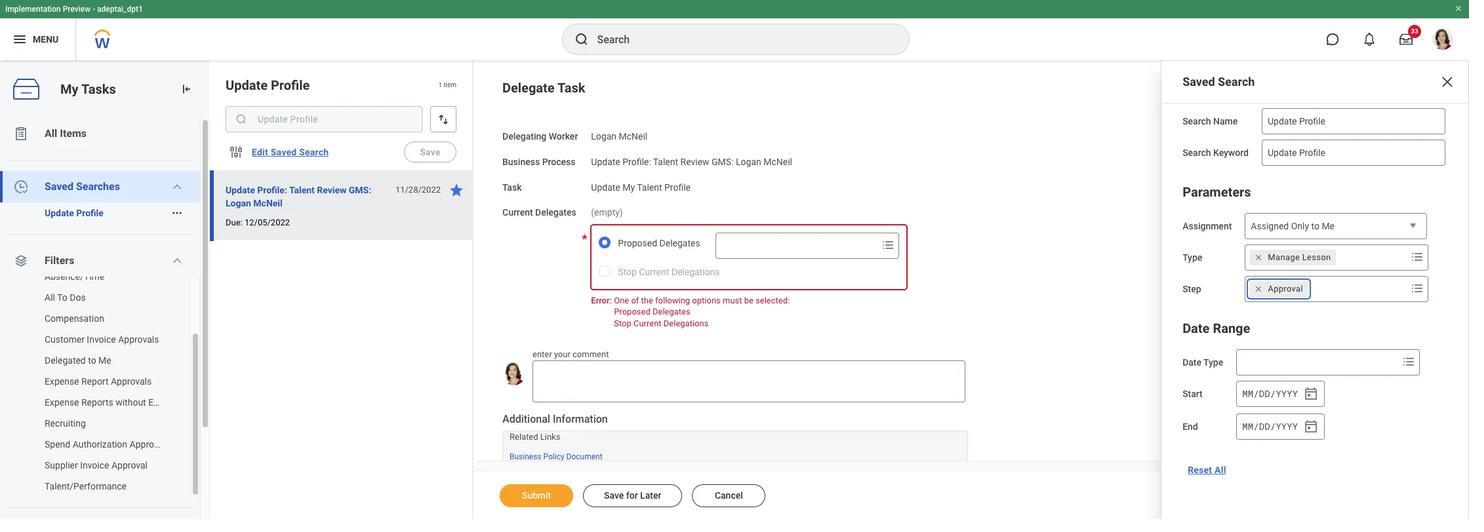 Task type: describe. For each thing, give the bounding box(es) containing it.
approvals for spend authorization approvals
[[130, 439, 170, 450]]

prompts image for type
[[1401, 354, 1417, 370]]

review inside button
[[317, 185, 346, 195]]

star image
[[449, 182, 464, 198]]

0 vertical spatial proposed
[[618, 238, 657, 249]]

related links
[[510, 432, 560, 442]]

absence/time button
[[0, 266, 177, 287]]

1 horizontal spatial logan
[[591, 131, 616, 142]]

stop
[[614, 319, 631, 328]]

the
[[641, 296, 653, 306]]

saved searches button
[[0, 171, 200, 203]]

saved for saved searches
[[45, 180, 73, 193]]

list inside my tasks element
[[0, 266, 200, 497]]

business for business policy document
[[510, 453, 541, 462]]

my tasks
[[60, 81, 116, 97]]

dialog containing parameters
[[1161, 60, 1469, 519]]

spend authorization approvals
[[45, 439, 170, 450]]

type inside parameters group
[[1183, 252, 1202, 263]]

-
[[93, 5, 95, 14]]

to inside popup button
[[1311, 221, 1319, 232]]

reports
[[81, 397, 113, 408]]

profile: inside update profile: talent review gms: logan mcneil button
[[257, 185, 287, 195]]

invoice for approval
[[80, 460, 109, 471]]

date range button
[[1183, 321, 1250, 336]]

close environment banner image
[[1455, 5, 1462, 12]]

recruiting button
[[0, 413, 177, 434]]

absence/time
[[45, 272, 104, 282]]

gms: inside update profile: talent review gms: logan mcneil element
[[712, 157, 734, 167]]

additional information region
[[502, 412, 968, 470]]

searches
[[76, 180, 120, 193]]

1 vertical spatial profile
[[664, 182, 691, 192]]

1 vertical spatial mcneil
[[763, 157, 792, 167]]

0 vertical spatial review
[[680, 157, 709, 167]]

name
[[1213, 116, 1238, 127]]

prompts image for delegates
[[880, 237, 896, 253]]

process
[[542, 157, 576, 167]]

one
[[614, 296, 629, 306]]

saved search
[[1183, 75, 1255, 89]]

logan mcneil element
[[591, 129, 647, 142]]

expense reports without exceptions button
[[0, 392, 193, 413]]

Date Type field
[[1237, 351, 1398, 374]]

adeptai_dpt1
[[97, 5, 143, 14]]

item list element
[[210, 60, 474, 519]]

talent/performance button
[[0, 476, 177, 497]]

update up (empty)
[[591, 182, 620, 192]]

edit saved search button
[[247, 139, 334, 165]]

2 vertical spatial all
[[1215, 465, 1226, 475]]

logan inside update profile: talent review gms: logan mcneil
[[226, 198, 251, 209]]

error: one of the following options must be selected: proposed delegates stop current delegations
[[591, 296, 792, 328]]

due:
[[226, 218, 242, 228]]

clock check image
[[13, 179, 29, 195]]

reset all button
[[1183, 457, 1231, 483]]

saved for saved search
[[1183, 75, 1215, 89]]

search image
[[235, 113, 248, 126]]

save button
[[404, 142, 456, 163]]

update profile inside button
[[45, 208, 104, 218]]

update inside update profile: talent review gms: logan mcneil
[[226, 185, 255, 195]]

business process
[[502, 157, 576, 167]]

update my talent profile
[[591, 182, 691, 192]]

parameters group
[[1183, 182, 1447, 302]]

start group
[[1236, 381, 1325, 407]]

only
[[1291, 221, 1309, 232]]

gms: inside update profile: talent review gms: logan mcneil
[[349, 185, 371, 195]]

search image
[[574, 31, 589, 47]]

list containing all items
[[0, 118, 210, 519]]

assigned
[[1251, 221, 1289, 232]]

recruiting
[[45, 418, 86, 429]]

employee's photo (logan mcneil) image
[[502, 363, 525, 386]]

profile logan mcneil element
[[1424, 25, 1461, 54]]

manage
[[1268, 252, 1300, 262]]

delegating worker
[[502, 131, 578, 142]]

update profile: talent review gms: logan mcneil button
[[226, 182, 388, 211]]

search down search name
[[1183, 148, 1211, 158]]

reset
[[1188, 465, 1212, 475]]

assigned only to me
[[1251, 221, 1335, 232]]

update inside list
[[45, 208, 74, 218]]

clipboard image
[[13, 126, 29, 142]]

update down logan mcneil
[[591, 157, 620, 167]]

all for all items
[[45, 127, 57, 140]]

0 vertical spatial update profile: talent review gms: logan mcneil
[[591, 157, 792, 167]]

chevron down image
[[172, 182, 183, 192]]

x image
[[1440, 74, 1455, 90]]

delegates for proposed delegates
[[659, 238, 700, 249]]

error:
[[591, 296, 612, 306]]

all items button
[[0, 118, 200, 150]]

update profile button
[[0, 203, 166, 224]]

to inside button
[[88, 355, 96, 366]]

your
[[554, 350, 570, 360]]

start
[[1183, 389, 1203, 399]]

tasks
[[81, 81, 116, 97]]

Search Name text field
[[1262, 108, 1445, 134]]

date range
[[1183, 321, 1250, 336]]

update profile: talent review gms: logan mcneil element
[[591, 154, 792, 167]]

exceptions
[[148, 397, 193, 408]]

approval inside option
[[1268, 284, 1303, 294]]

type inside the 'date range' group
[[1203, 357, 1223, 368]]

to
[[57, 292, 67, 303]]

business policy document link
[[510, 450, 602, 462]]

compensation
[[45, 313, 104, 324]]

delegates inside error: one of the following options must be selected: proposed delegates stop current delegations
[[653, 307, 690, 317]]

additional information
[[502, 413, 608, 425]]

all to dos
[[45, 292, 86, 303]]

delegating
[[502, 131, 546, 142]]

manage lesson, press delete to clear value. option
[[1250, 250, 1336, 266]]

date type
[[1183, 357, 1223, 368]]

manage lesson element
[[1268, 252, 1331, 264]]

business policy document
[[510, 453, 602, 462]]

(empty)
[[591, 207, 623, 218]]

keyword
[[1213, 148, 1249, 158]]

mm / dd / yyyy for end
[[1242, 420, 1298, 433]]

comment
[[573, 350, 609, 360]]

yyyy for end
[[1276, 420, 1298, 433]]

perspective image
[[13, 253, 29, 269]]

x small image
[[1252, 283, 1265, 296]]

lesson
[[1302, 252, 1331, 262]]

search name
[[1183, 116, 1238, 127]]

filters
[[45, 254, 74, 267]]

implementation preview -   adeptai_dpt1 banner
[[0, 0, 1469, 60]]

supplier invoice approval
[[45, 460, 148, 471]]

delegations
[[664, 319, 709, 328]]

implementation
[[5, 5, 61, 14]]

Search Keyword text field
[[1262, 140, 1445, 166]]

date for date range
[[1183, 321, 1210, 336]]

profile: inside update profile: talent review gms: logan mcneil element
[[623, 157, 651, 167]]

report
[[81, 376, 109, 387]]

1 item
[[438, 82, 456, 89]]

end group
[[1236, 414, 1325, 440]]



Task type: vqa. For each thing, say whether or not it's contained in the screenshot.
dashboard icon
no



Task type: locate. For each thing, give the bounding box(es) containing it.
preview
[[63, 5, 91, 14]]

expense down 'delegated'
[[45, 376, 79, 387]]

0 vertical spatial yyyy
[[1276, 387, 1298, 400]]

1 vertical spatial to
[[88, 355, 96, 366]]

me
[[1322, 221, 1335, 232], [98, 355, 111, 366]]

reset all
[[1188, 465, 1226, 475]]

policy
[[543, 453, 564, 462]]

2 horizontal spatial mcneil
[[763, 157, 792, 167]]

of
[[631, 296, 639, 306]]

1 vertical spatial proposed
[[614, 307, 650, 317]]

mm / dd / yyyy down start group at the bottom right of page
[[1242, 420, 1298, 433]]

1 horizontal spatial update profile: talent review gms: logan mcneil
[[591, 157, 792, 167]]

saved
[[1183, 75, 1215, 89], [271, 147, 297, 157], [45, 180, 73, 193]]

due: 12/05/2022
[[226, 218, 290, 228]]

calendar image
[[1303, 386, 1319, 402], [1303, 419, 1319, 435]]

none text field inside item list element
[[226, 106, 422, 132]]

expense for expense report approvals
[[45, 376, 79, 387]]

2 vertical spatial delegates
[[653, 307, 690, 317]]

1 horizontal spatial me
[[1322, 221, 1335, 232]]

proposed delegates
[[618, 238, 700, 249]]

1 vertical spatial mm / dd / yyyy
[[1242, 420, 1298, 433]]

None text field
[[226, 106, 422, 132]]

edit saved search
[[252, 147, 329, 157]]

parameters button
[[1183, 184, 1251, 200]]

1 vertical spatial date
[[1183, 357, 1201, 368]]

saved searches
[[45, 180, 120, 193]]

yyyy for start
[[1276, 387, 1298, 400]]

item
[[443, 82, 456, 89]]

1 dd from the top
[[1259, 387, 1270, 400]]

dd down start group at the bottom right of page
[[1259, 420, 1270, 433]]

0 vertical spatial approvals
[[118, 334, 159, 345]]

proposed down of at the left
[[614, 307, 650, 317]]

0 vertical spatial me
[[1322, 221, 1335, 232]]

1 vertical spatial update profile: talent review gms: logan mcneil
[[226, 185, 371, 209]]

me inside assigned only to me popup button
[[1322, 221, 1335, 232]]

delegates down process
[[535, 207, 576, 218]]

1 vertical spatial yyyy
[[1276, 420, 1298, 433]]

action bar region
[[474, 472, 1469, 519]]

approvals down without at the bottom of the page
[[130, 439, 170, 450]]

additional
[[502, 413, 550, 425]]

1 vertical spatial dd
[[1259, 420, 1270, 433]]

approvals for customer invoice approvals
[[118, 334, 159, 345]]

1 vertical spatial expense
[[45, 397, 79, 408]]

compensation button
[[0, 308, 177, 329]]

saved inside saved searches dropdown button
[[45, 180, 73, 193]]

2 vertical spatial profile
[[76, 208, 104, 218]]

talent for task
[[637, 182, 662, 192]]

mm / dd / yyyy inside end 'group'
[[1242, 420, 1298, 433]]

delegates down following
[[653, 307, 690, 317]]

2 calendar image from the top
[[1303, 419, 1319, 435]]

approval down spend authorization approvals
[[111, 460, 148, 471]]

1 vertical spatial review
[[317, 185, 346, 195]]

2 vertical spatial saved
[[45, 180, 73, 193]]

0 horizontal spatial approval
[[111, 460, 148, 471]]

approval
[[1268, 284, 1303, 294], [111, 460, 148, 471]]

current down the
[[634, 319, 661, 328]]

1 vertical spatial invoice
[[80, 460, 109, 471]]

0 vertical spatial expense
[[45, 376, 79, 387]]

to up report
[[88, 355, 96, 366]]

calendar image down date type field
[[1303, 386, 1319, 402]]

selected:
[[756, 296, 790, 306]]

type down date range
[[1203, 357, 1223, 368]]

gms:
[[712, 157, 734, 167], [349, 185, 371, 195]]

mm for end
[[1242, 420, 1253, 433]]

1 vertical spatial logan
[[736, 157, 761, 167]]

without
[[116, 397, 146, 408]]

0 vertical spatial to
[[1311, 221, 1319, 232]]

talent
[[653, 157, 678, 167], [637, 182, 662, 192], [289, 185, 315, 195]]

me inside "delegated to me" button
[[98, 355, 111, 366]]

0 vertical spatial gms:
[[712, 157, 734, 167]]

0 vertical spatial mcneil
[[619, 131, 647, 142]]

talent down edit saved search
[[289, 185, 315, 195]]

implementation preview -   adeptai_dpt1
[[5, 5, 143, 14]]

0 vertical spatial profile
[[271, 77, 310, 93]]

calendar image for end
[[1303, 419, 1319, 435]]

2 expense from the top
[[45, 397, 79, 408]]

Search field
[[716, 234, 877, 258]]

1 vertical spatial type
[[1203, 357, 1223, 368]]

0 vertical spatial date
[[1183, 321, 1210, 336]]

1 horizontal spatial type
[[1203, 357, 1223, 368]]

enter
[[533, 350, 552, 360]]

1 vertical spatial calendar image
[[1303, 419, 1319, 435]]

expense up recruiting
[[45, 397, 79, 408]]

1 mm / dd / yyyy from the top
[[1242, 387, 1298, 400]]

expense reports without exceptions
[[45, 397, 193, 408]]

0 vertical spatial business
[[502, 157, 540, 167]]

0 vertical spatial invoice
[[87, 334, 116, 345]]

profile inside button
[[76, 208, 104, 218]]

document
[[566, 453, 602, 462]]

0 horizontal spatial me
[[98, 355, 111, 366]]

customer invoice approvals
[[45, 334, 159, 345]]

2 list from the top
[[0, 266, 200, 497]]

0 horizontal spatial logan
[[226, 198, 251, 209]]

talent inside update profile: talent review gms: logan mcneil
[[289, 185, 315, 195]]

0 horizontal spatial gms:
[[349, 185, 371, 195]]

0 horizontal spatial saved
[[45, 180, 73, 193]]

date up start at bottom right
[[1183, 357, 1201, 368]]

0 vertical spatial my
[[60, 81, 78, 97]]

1 vertical spatial my
[[623, 182, 635, 192]]

my up (empty)
[[623, 182, 635, 192]]

business for business process
[[502, 157, 540, 167]]

mm inside start group
[[1242, 387, 1253, 400]]

0 horizontal spatial profile:
[[257, 185, 287, 195]]

0 vertical spatial calendar image
[[1303, 386, 1319, 402]]

edit
[[252, 147, 268, 157]]

approval inside button
[[111, 460, 148, 471]]

items
[[60, 127, 87, 140]]

proposed inside error: one of the following options must be selected: proposed delegates stop current delegations
[[614, 307, 650, 317]]

1 vertical spatial business
[[510, 453, 541, 462]]

expense for expense reports without exceptions
[[45, 397, 79, 408]]

assignment
[[1183, 221, 1232, 232]]

profile: up "update my talent profile" element
[[623, 157, 651, 167]]

talent up "update my talent profile" element
[[653, 157, 678, 167]]

saved up search name
[[1183, 75, 1215, 89]]

0 vertical spatial task
[[557, 80, 585, 96]]

1 vertical spatial approvals
[[111, 376, 152, 387]]

0 horizontal spatial to
[[88, 355, 96, 366]]

transformation import image
[[180, 83, 193, 96]]

update profile
[[226, 77, 310, 93], [45, 208, 104, 218]]

delegates for current delegates
[[535, 207, 576, 218]]

expense report approvals button
[[0, 371, 177, 392]]

calendar image inside start group
[[1303, 386, 1319, 402]]

business down delegating
[[502, 157, 540, 167]]

all left the to on the bottom of the page
[[45, 292, 55, 303]]

task down business process
[[502, 182, 522, 192]]

update profile up search icon
[[226, 77, 310, 93]]

worker
[[549, 131, 578, 142]]

manage lesson
[[1268, 252, 1331, 262]]

review down 'edit saved search' button at top
[[317, 185, 346, 195]]

end
[[1183, 422, 1198, 432]]

update up due:
[[226, 185, 255, 195]]

mm inside end 'group'
[[1242, 420, 1253, 433]]

task right delegate
[[557, 80, 585, 96]]

1 horizontal spatial to
[[1311, 221, 1319, 232]]

update up search icon
[[226, 77, 268, 93]]

1 horizontal spatial update profile
[[226, 77, 310, 93]]

yyyy inside start group
[[1276, 387, 1298, 400]]

0 vertical spatial logan
[[591, 131, 616, 142]]

0 vertical spatial dd
[[1259, 387, 1270, 400]]

configure image
[[228, 144, 244, 160]]

1 horizontal spatial profile:
[[623, 157, 651, 167]]

enter your comment
[[533, 350, 609, 360]]

0 horizontal spatial current
[[502, 207, 533, 218]]

step
[[1183, 284, 1201, 294]]

mcneil
[[619, 131, 647, 142], [763, 157, 792, 167], [253, 198, 283, 209]]

must
[[723, 296, 742, 306]]

calendar image inside end 'group'
[[1303, 419, 1319, 435]]

supplier invoice approval button
[[0, 455, 177, 476]]

mm / dd / yyyy for start
[[1242, 387, 1298, 400]]

date range group
[[1183, 318, 1447, 441]]

invoice down authorization
[[80, 460, 109, 471]]

current
[[502, 207, 533, 218], [634, 319, 661, 328]]

dd up end 'group'
[[1259, 387, 1270, 400]]

options
[[692, 296, 721, 306]]

current inside error: one of the following options must be selected: proposed delegates stop current delegations
[[634, 319, 661, 328]]

update down saved searches at top left
[[45, 208, 74, 218]]

1
[[438, 82, 442, 89]]

assigned only to me button
[[1245, 213, 1427, 240]]

logan
[[591, 131, 616, 142], [736, 157, 761, 167], [226, 198, 251, 209]]

approvals up without at the bottom of the page
[[111, 376, 152, 387]]

mm / dd / yyyy up end 'group'
[[1242, 387, 1298, 400]]

invoice
[[87, 334, 116, 345], [80, 460, 109, 471]]

be
[[744, 296, 753, 306]]

list
[[0, 118, 210, 519], [0, 266, 200, 497]]

all left "items"
[[45, 127, 57, 140]]

2 mm / dd / yyyy from the top
[[1242, 420, 1298, 433]]

delegated
[[45, 355, 86, 366]]

0 vertical spatial profile:
[[623, 157, 651, 167]]

search inside button
[[299, 147, 329, 157]]

0 vertical spatial mm / dd / yyyy
[[1242, 387, 1298, 400]]

calendar image down start group at the bottom right of page
[[1303, 419, 1319, 435]]

prompts image
[[880, 237, 896, 253], [1410, 249, 1425, 265], [1401, 354, 1417, 370]]

list containing absence/time
[[0, 266, 200, 497]]

dos
[[70, 292, 86, 303]]

2 horizontal spatial logan
[[736, 157, 761, 167]]

delegated to me
[[45, 355, 111, 366]]

logan mcneil
[[591, 131, 647, 142]]

date for date type
[[1183, 357, 1201, 368]]

mm up end 'group'
[[1242, 387, 1253, 400]]

1 horizontal spatial current
[[634, 319, 661, 328]]

approval, press delete to clear value. option
[[1250, 281, 1308, 297]]

2 horizontal spatial profile
[[664, 182, 691, 192]]

invoice up "delegated to me" button
[[87, 334, 116, 345]]

spend authorization approvals button
[[0, 434, 177, 455]]

1 vertical spatial update profile
[[45, 208, 104, 218]]

information
[[553, 413, 608, 425]]

0 vertical spatial update profile
[[226, 77, 310, 93]]

business inside 'business policy document' link
[[510, 453, 541, 462]]

parameters
[[1183, 184, 1251, 200]]

x small image
[[1252, 251, 1265, 264]]

approval element
[[1268, 283, 1303, 295]]

1 horizontal spatial my
[[623, 182, 635, 192]]

0 horizontal spatial my
[[60, 81, 78, 97]]

dialog
[[1161, 60, 1469, 519]]

1 expense from the top
[[45, 376, 79, 387]]

0 horizontal spatial type
[[1183, 252, 1202, 263]]

1 vertical spatial current
[[634, 319, 661, 328]]

2 dd from the top
[[1259, 420, 1270, 433]]

update profile: talent review gms: logan mcneil
[[591, 157, 792, 167], [226, 185, 371, 209]]

current delegates
[[502, 207, 576, 218]]

dd for start
[[1259, 387, 1270, 400]]

delegates up following
[[659, 238, 700, 249]]

approval right x small image
[[1268, 284, 1303, 294]]

update profile down saved searches at top left
[[45, 208, 104, 218]]

delegate
[[502, 80, 555, 96]]

update
[[226, 77, 268, 93], [591, 157, 620, 167], [591, 182, 620, 192], [226, 185, 255, 195], [45, 208, 74, 218]]

me right 'only'
[[1322, 221, 1335, 232]]

2 vertical spatial approvals
[[130, 439, 170, 450]]

1 date from the top
[[1183, 321, 1210, 336]]

1 vertical spatial all
[[45, 292, 55, 303]]

chevron down image
[[172, 256, 183, 266]]

search up update profile: talent review gms: logan mcneil button
[[299, 147, 329, 157]]

1 vertical spatial gms:
[[349, 185, 371, 195]]

saved inside dialog
[[1183, 75, 1215, 89]]

1 vertical spatial mm
[[1242, 420, 1253, 433]]

1 vertical spatial approval
[[111, 460, 148, 471]]

2 horizontal spatial saved
[[1183, 75, 1215, 89]]

1 horizontal spatial task
[[557, 80, 585, 96]]

all to dos button
[[0, 287, 177, 308]]

review up "update my talent profile" element
[[680, 157, 709, 167]]

inbox large image
[[1400, 33, 1413, 46]]

1 mm from the top
[[1242, 387, 1253, 400]]

filters button
[[0, 245, 200, 277]]

date up date type at the bottom of the page
[[1183, 321, 1210, 336]]

talent down update profile: talent review gms: logan mcneil element at top
[[637, 182, 662, 192]]

dd
[[1259, 387, 1270, 400], [1259, 420, 1270, 433]]

2 vertical spatial logan
[[226, 198, 251, 209]]

review
[[680, 157, 709, 167], [317, 185, 346, 195]]

mm / dd / yyyy inside start group
[[1242, 387, 1298, 400]]

customer
[[45, 334, 85, 345]]

mm / dd / yyyy
[[1242, 387, 1298, 400], [1242, 420, 1298, 433]]

update profile inside item list element
[[226, 77, 310, 93]]

type up step
[[1183, 252, 1202, 263]]

0 horizontal spatial update profile
[[45, 208, 104, 218]]

all
[[45, 127, 57, 140], [45, 292, 55, 303], [1215, 465, 1226, 475]]

0 vertical spatial all
[[45, 127, 57, 140]]

all items
[[45, 127, 87, 140]]

1 vertical spatial me
[[98, 355, 111, 366]]

yyyy down start group at the bottom right of page
[[1276, 420, 1298, 433]]

1 horizontal spatial profile
[[271, 77, 310, 93]]

prompts image inside the 'date range' group
[[1401, 354, 1417, 370]]

0 horizontal spatial update profile: talent review gms: logan mcneil
[[226, 185, 371, 209]]

talent/performance
[[45, 481, 127, 492]]

1 horizontal spatial gms:
[[712, 157, 734, 167]]

1 vertical spatial task
[[502, 182, 522, 192]]

yyyy inside end 'group'
[[1276, 420, 1298, 433]]

0 horizontal spatial review
[[317, 185, 346, 195]]

1 vertical spatial profile:
[[257, 185, 287, 195]]

to right 'only'
[[1311, 221, 1319, 232]]

related
[[510, 432, 538, 442]]

supplier
[[45, 460, 78, 471]]

update profile: talent review gms: logan mcneil inside button
[[226, 185, 371, 209]]

search up "name"
[[1218, 75, 1255, 89]]

0 vertical spatial current
[[502, 207, 533, 218]]

dd for end
[[1259, 420, 1270, 433]]

profile
[[271, 77, 310, 93], [664, 182, 691, 192], [76, 208, 104, 218]]

0 horizontal spatial mcneil
[[253, 198, 283, 209]]

saved up update profile button
[[45, 180, 73, 193]]

following
[[655, 296, 690, 306]]

1 vertical spatial delegates
[[659, 238, 700, 249]]

calendar image for start
[[1303, 386, 1319, 402]]

0 vertical spatial approval
[[1268, 284, 1303, 294]]

my tasks element
[[0, 60, 210, 519]]

1 horizontal spatial mcneil
[[619, 131, 647, 142]]

saved inside 'edit saved search' button
[[271, 147, 297, 157]]

0 vertical spatial delegates
[[535, 207, 576, 218]]

1 horizontal spatial review
[[680, 157, 709, 167]]

search
[[1218, 75, 1255, 89], [1183, 116, 1211, 127], [299, 147, 329, 157], [1183, 148, 1211, 158]]

update profile: talent review gms: logan mcneil up the 12/05/2022
[[226, 185, 371, 209]]

me down the customer invoice approvals
[[98, 355, 111, 366]]

save
[[420, 147, 441, 157]]

to
[[1311, 221, 1319, 232], [88, 355, 96, 366]]

0 horizontal spatial profile
[[76, 208, 104, 218]]

approvals for expense report approvals
[[111, 376, 152, 387]]

search left "name"
[[1183, 116, 1211, 127]]

update my talent profile element
[[591, 179, 691, 192]]

1 yyyy from the top
[[1276, 387, 1298, 400]]

links
[[540, 432, 560, 442]]

11/28/2022
[[395, 185, 441, 195]]

2 yyyy from the top
[[1276, 420, 1298, 433]]

dd inside start group
[[1259, 387, 1270, 400]]

profile inside item list element
[[271, 77, 310, 93]]

update profile: talent review gms: logan mcneil up "update my talent profile" element
[[591, 157, 792, 167]]

0 vertical spatial saved
[[1183, 75, 1215, 89]]

invoice inside button
[[87, 334, 116, 345]]

current down business process
[[502, 207, 533, 218]]

approvals up "delegated to me" button
[[118, 334, 159, 345]]

/
[[1253, 387, 1259, 400], [1270, 387, 1276, 400], [1253, 420, 1259, 433], [1270, 420, 1276, 433]]

2 vertical spatial mcneil
[[253, 198, 283, 209]]

all for all to dos
[[45, 292, 55, 303]]

0 horizontal spatial task
[[502, 182, 522, 192]]

mm down start group at the bottom right of page
[[1242, 420, 1253, 433]]

1 calendar image from the top
[[1303, 386, 1319, 402]]

invoice for approvals
[[87, 334, 116, 345]]

saved right edit
[[271, 147, 297, 157]]

my left tasks
[[60, 81, 78, 97]]

0 vertical spatial type
[[1183, 252, 1202, 263]]

mcneil inside update profile: talent review gms: logan mcneil
[[253, 198, 283, 209]]

enter your comment text field
[[533, 360, 965, 402]]

2 date from the top
[[1183, 357, 1201, 368]]

delegate task
[[502, 80, 585, 96]]

business down related on the left of the page
[[510, 453, 541, 462]]

notifications large image
[[1363, 33, 1376, 46]]

expense report approvals
[[45, 376, 152, 387]]

1 horizontal spatial saved
[[271, 147, 297, 157]]

prompts image
[[1410, 281, 1425, 296]]

proposed
[[618, 238, 657, 249], [614, 307, 650, 317]]

task
[[557, 80, 585, 96], [502, 182, 522, 192]]

profile: up the 12/05/2022
[[257, 185, 287, 195]]

1 list from the top
[[0, 118, 210, 519]]

0 vertical spatial mm
[[1242, 387, 1253, 400]]

dd inside end 'group'
[[1259, 420, 1270, 433]]

all right reset
[[1215, 465, 1226, 475]]

2 mm from the top
[[1242, 420, 1253, 433]]

proposed down (empty)
[[618, 238, 657, 249]]

mm for start
[[1242, 387, 1253, 400]]

invoice inside button
[[80, 460, 109, 471]]

yyyy up end 'group'
[[1276, 387, 1298, 400]]

1 vertical spatial saved
[[271, 147, 297, 157]]

talent for business process
[[653, 157, 678, 167]]



